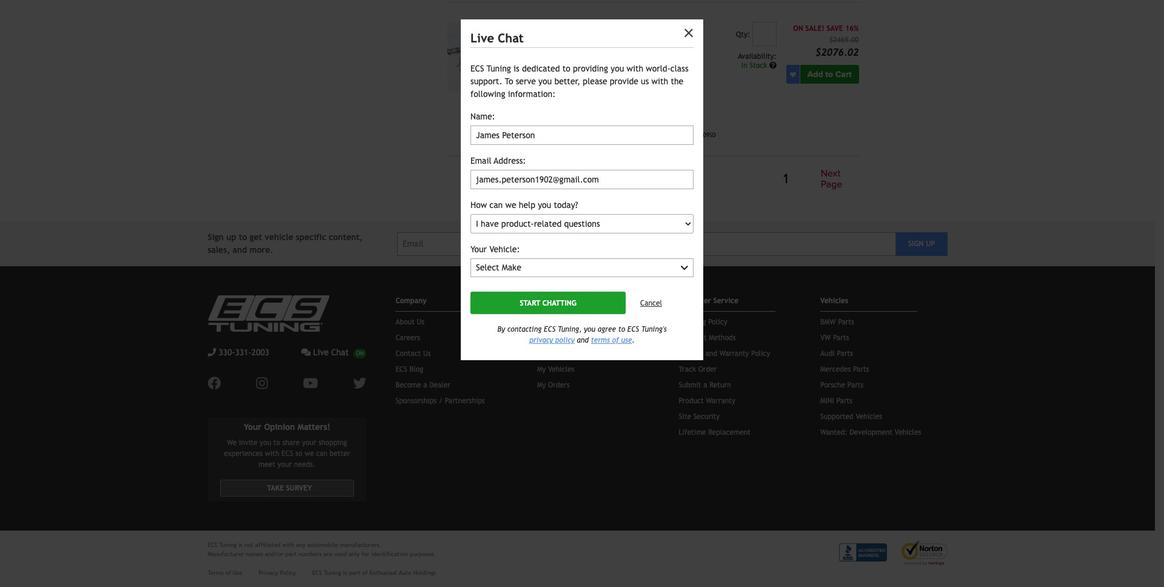 Task type: vqa. For each thing, say whether or not it's contained in the screenshot.
kies at the left bottom
no



Task type: describe. For each thing, give the bounding box(es) containing it.
we inside live chat document
[[505, 200, 516, 210]]

terms of use link
[[591, 336, 632, 344]]

holdings
[[413, 570, 436, 576]]

1 horizontal spatial your
[[302, 439, 316, 447]]

exhaust
[[653, 34, 688, 46]]

up for sign up to get vehicle specific content, sales, and more.
[[226, 233, 236, 242]]

sponsorships
[[396, 397, 437, 405]]

phone image
[[208, 348, 216, 357]]

next
[[821, 168, 841, 180]]

and inside by contacting ecs tuning, you agree to ecs tuning's privacy policy and terms of use .
[[577, 336, 589, 344]]

you up provide
[[611, 64, 624, 73]]

service
[[714, 297, 739, 305]]

paginated product list navigation navigation
[[448, 166, 859, 192]]

cart inside the "add to cart" button
[[836, 69, 852, 80]]

ecs up the .
[[628, 325, 639, 334]]

so
[[296, 449, 302, 458]]

opinion
[[264, 422, 295, 432]]

add to cart button
[[801, 65, 859, 84]]

product warranty link
[[679, 397, 736, 405]]

email
[[471, 156, 492, 166]]

resonated
[[612, 45, 660, 57]]

development
[[850, 428, 893, 437]]

chatting
[[543, 299, 577, 307]]

company
[[396, 297, 427, 305]]

vehicles up the orders
[[548, 365, 575, 374]]

can inside live chat document
[[490, 200, 503, 210]]

are
[[324, 551, 332, 557]]

us for contact us
[[423, 350, 431, 358]]

wanted: development vehicles
[[821, 428, 922, 437]]

out
[[553, 318, 564, 327]]

milltek sport cat-back exhaust system - non-resonated *scratch and dent*
[[550, 34, 688, 67]]

chat for live chat link
[[331, 348, 349, 357]]

sign up to get vehicle specific content, sales, and more.
[[208, 233, 363, 255]]

returns
[[679, 350, 703, 358]]

parts!
[[659, 104, 681, 114]]

us for about us
[[417, 318, 425, 327]]

contact
[[396, 350, 421, 358]]

add
[[808, 69, 823, 80]]

my vehicles link
[[537, 365, 575, 374]]

start
[[520, 299, 541, 307]]

tuning for support.
[[487, 64, 511, 73]]

availability:
[[738, 52, 777, 61]]

partial kit with missing items, the perfect opportunity to craft your own custom exhaust with milltek parts!
[[550, 78, 694, 114]]

site security
[[679, 413, 720, 421]]

to
[[505, 76, 513, 86]]

audi parts link
[[821, 350, 853, 358]]

to inside by contacting ecs tuning, you agree to ecs tuning's privacy policy and terms of use .
[[618, 325, 625, 334]]

0 horizontal spatial of
[[225, 570, 231, 576]]

select make
[[476, 263, 521, 272]]

privacy policy link
[[259, 568, 296, 577]]

use
[[621, 336, 632, 344]]

1 link
[[776, 169, 796, 189]]

sales,
[[208, 245, 230, 255]]

mercedes
[[821, 365, 851, 374]]

1 vertical spatial cart
[[548, 350, 562, 358]]

you inside we invite you to share your shopping experiences with ecs so we can better meet your needs.
[[260, 439, 271, 447]]

providing
[[573, 64, 608, 73]]

craft
[[638, 91, 656, 101]]

to inside ecs tuning is dedicated to providing you with world-class support. to serve you better, please provide us with the following information:
[[563, 64, 571, 73]]

0 vertical spatial warranty
[[720, 350, 749, 358]]

facebook logo image
[[208, 377, 221, 390]]

orders
[[548, 381, 570, 390]]

by
[[498, 325, 505, 334]]

survey
[[286, 484, 312, 493]]

your opinion matters!
[[244, 422, 330, 432]]

sponsorships / partnerships
[[396, 397, 485, 405]]

returns and warranty policy
[[679, 350, 771, 358]]

a for become
[[423, 381, 427, 390]]

page
[[821, 178, 843, 190]]

sign out link
[[537, 318, 564, 327]]

policy for shipping policy
[[709, 318, 728, 327]]

save
[[827, 24, 843, 33]]

shipping policy link
[[679, 318, 728, 327]]

vehicles right development
[[895, 428, 922, 437]]

ecs left blog
[[396, 365, 407, 374]]

items,
[[640, 78, 664, 88]]

numbers
[[299, 551, 322, 557]]

user@example.com email field
[[471, 170, 694, 189]]

with down world-
[[652, 76, 668, 86]]

start chatting
[[520, 299, 577, 307]]

information:
[[508, 89, 556, 99]]

es#4430769 - ssxau409sd - milltek sport cat-back exhaust system - non-resonated *scratch and dent* - partial kit with missing items, the perfect opportunity to craft your own custom exhaust with milltek parts! - scratch & dent - audi image
[[448, 22, 540, 91]]

parts for mini parts
[[837, 397, 853, 405]]

bmw parts
[[821, 318, 854, 327]]

the inside ecs tuning is dedicated to providing you with world-class support. to serve you better, please provide us with the following information:
[[671, 76, 684, 86]]

is for part
[[343, 570, 347, 576]]

1 vertical spatial warranty
[[706, 397, 736, 405]]

submit a return link
[[679, 381, 731, 390]]

exhaust
[[579, 104, 609, 114]]

dedicated
[[522, 64, 560, 73]]

twitter logo image
[[353, 377, 367, 390]]

you right help on the top left
[[538, 200, 551, 210]]

sport
[[583, 34, 607, 46]]

lifetime replacement link
[[679, 428, 751, 437]]

my for my orders
[[537, 381, 546, 390]]

take survey button
[[220, 480, 354, 497]]

you inside by contacting ecs tuning, you agree to ecs tuning's privacy policy and terms of use .
[[584, 325, 596, 334]]

manufacturer
[[208, 551, 244, 557]]

you down dedicated
[[539, 76, 552, 86]]

dent*
[[610, 56, 636, 67]]

16%
[[846, 24, 859, 33]]

with inside ecs tuning is not affiliated with any automobile manufacturers. manufacturer names and/or part numbers are used only for identification purposes.
[[282, 542, 294, 548]]

enthusiast auto holdings link
[[370, 568, 436, 577]]

select
[[476, 263, 500, 272]]

parts for bmw parts
[[838, 318, 854, 327]]

manufacturers.
[[340, 542, 382, 548]]

supported
[[821, 413, 854, 421]]

perfect
[[550, 91, 578, 101]]

qty:
[[736, 30, 750, 39]]

with up opportunity
[[590, 78, 607, 88]]

chevron down image
[[681, 264, 688, 272]]

agree
[[598, 325, 616, 334]]

we inside we invite you to share your shopping experiences with ecs so we can better meet your needs.
[[305, 449, 314, 458]]

2 vertical spatial and
[[706, 350, 718, 358]]

customer
[[679, 297, 711, 305]]

terms of use link
[[208, 568, 242, 577]]

wanted:
[[821, 428, 848, 437]]

live chat link
[[301, 347, 367, 359]]

ecs up "wish"
[[544, 325, 556, 334]]

become a dealer
[[396, 381, 451, 390]]

security
[[694, 413, 720, 421]]

instagram logo image
[[256, 377, 268, 390]]

2 horizontal spatial policy
[[751, 350, 771, 358]]

custom
[[550, 104, 577, 114]]

about
[[396, 318, 415, 327]]

take
[[267, 484, 284, 493]]

missing
[[609, 78, 637, 88]]

porsche parts
[[821, 381, 864, 390]]

ecs blog
[[396, 365, 423, 374]]

customer service
[[679, 297, 739, 305]]

331-
[[235, 348, 252, 357]]

parts for mercedes parts
[[853, 365, 870, 374]]



Task type: locate. For each thing, give the bounding box(es) containing it.
parts for vw parts
[[833, 334, 849, 342]]

can inside we invite you to share your shopping experiences with ecs so we can better meet your needs.
[[316, 449, 328, 458]]

0 horizontal spatial sign
[[208, 233, 224, 242]]

0 horizontal spatial live chat
[[313, 348, 349, 357]]

ecs inside we invite you to share your shopping experiences with ecs so we can better meet your needs.
[[282, 449, 293, 458]]

0 horizontal spatial milltek
[[550, 34, 580, 46]]

1 vertical spatial is
[[239, 542, 243, 548]]

with inside we invite you to share your shopping experiences with ecs so we can better meet your needs.
[[265, 449, 279, 458]]

your inside live chat document
[[471, 244, 487, 254]]

take survey
[[267, 484, 312, 493]]

of left the use in the bottom right of the page
[[612, 336, 619, 344]]

chat right comments image
[[331, 348, 349, 357]]

vehicles
[[821, 297, 849, 305], [548, 365, 575, 374], [856, 413, 883, 421], [895, 428, 922, 437]]

track order
[[679, 365, 717, 374]]

in stock
[[742, 61, 770, 70]]

supported vehicles link
[[821, 413, 883, 421]]

milltek down 'craft'
[[631, 104, 657, 114]]

blog
[[410, 365, 423, 374]]

sign out
[[537, 318, 564, 327]]

milltek inside the milltek sport cat-back exhaust system - non-resonated *scratch and dent*
[[550, 34, 580, 46]]

us right about
[[417, 318, 425, 327]]

add to wish list image
[[790, 71, 796, 77]]

1 horizontal spatial your
[[471, 244, 487, 254]]

330-331-2003 link
[[208, 347, 269, 359]]

my for my vehicles
[[537, 365, 546, 374]]

1 vertical spatial us
[[423, 350, 431, 358]]

my orders link
[[537, 381, 570, 390]]

we left help on the top left
[[505, 200, 516, 210]]

tuning up to
[[487, 64, 511, 73]]

to right add
[[826, 69, 833, 80]]

sign
[[208, 233, 224, 242], [909, 240, 924, 248], [537, 318, 551, 327]]

to inside we invite you to share your shopping experiences with ecs so we can better meet your needs.
[[273, 439, 280, 447]]

ecs up support.
[[471, 64, 484, 73]]

tuning for names
[[219, 542, 237, 548]]

of left enthusiast
[[362, 570, 368, 576]]

privacy
[[530, 336, 553, 344]]

0 horizontal spatial cart
[[548, 350, 562, 358]]

parts for porsche parts
[[848, 381, 864, 390]]

privacy
[[259, 570, 278, 576]]

and down tuning,
[[577, 336, 589, 344]]

live inside document
[[471, 31, 494, 45]]

2 vertical spatial policy
[[280, 570, 296, 576]]

to down missing
[[627, 91, 635, 101]]

replacement
[[709, 428, 751, 437]]

2 horizontal spatial your
[[659, 91, 675, 101]]

tuning down are
[[324, 570, 341, 576]]

your up select
[[471, 244, 487, 254]]

a left the return
[[704, 381, 708, 390]]

a for submit
[[704, 381, 708, 390]]

careers
[[396, 334, 420, 342]]

start chatting button
[[471, 292, 626, 314]]

ecs left so
[[282, 449, 293, 458]]

parts up mercedes parts link
[[837, 350, 853, 358]]

1 horizontal spatial live
[[471, 31, 494, 45]]

Your Name text field
[[471, 126, 694, 145]]

0 vertical spatial policy
[[709, 318, 728, 327]]

0 horizontal spatial chat
[[331, 348, 349, 357]]

content,
[[329, 233, 363, 242]]

0 horizontal spatial your
[[278, 460, 292, 469]]

None number field
[[753, 22, 777, 46]]

chat up dedicated
[[498, 31, 524, 45]]

lists
[[566, 334, 580, 342]]

0 vertical spatial your
[[659, 91, 675, 101]]

1 horizontal spatial cart
[[836, 69, 852, 80]]

3 my from the top
[[537, 350, 546, 358]]

us right contact
[[423, 350, 431, 358]]

shopping
[[319, 439, 347, 447]]

1 vertical spatial tuning
[[219, 542, 237, 548]]

tuning inside ecs tuning is dedicated to providing you with world-class support. to serve you better, please provide us with the following information:
[[487, 64, 511, 73]]

sign for sign up
[[909, 240, 924, 248]]

cart down $2076.02
[[836, 69, 852, 80]]

your vehicle:
[[471, 244, 520, 254]]

meet
[[259, 460, 275, 469]]

privacy policy
[[259, 570, 296, 576]]

2 a from the left
[[704, 381, 708, 390]]

to left get
[[239, 233, 247, 242]]

live chat for live chat document
[[471, 31, 524, 45]]

cart down privacy policy link
[[548, 350, 562, 358]]

live chat right comments image
[[313, 348, 349, 357]]

2003
[[252, 348, 269, 357]]

can right how
[[490, 200, 503, 210]]

kit
[[577, 78, 587, 88]]

policy
[[709, 318, 728, 327], [751, 350, 771, 358], [280, 570, 296, 576]]

0 horizontal spatial and
[[233, 245, 247, 255]]

0 horizontal spatial up
[[226, 233, 236, 242]]

my account
[[537, 297, 576, 305]]

my cart
[[537, 350, 562, 358]]

live chat for live chat link
[[313, 348, 349, 357]]

2 horizontal spatial sign
[[909, 240, 924, 248]]

and up order
[[706, 350, 718, 358]]

0 vertical spatial is
[[514, 64, 520, 73]]

parts up porsche parts link
[[853, 365, 870, 374]]

your for your vehicle:
[[471, 244, 487, 254]]

select make button
[[471, 258, 694, 277]]

sign for sign up to get vehicle specific content, sales, and more.
[[208, 233, 224, 242]]

next page
[[821, 168, 843, 190]]

vw
[[821, 334, 831, 342]]

better
[[330, 449, 350, 458]]

your inside the 'partial kit with missing items, the perfect opportunity to craft your own custom exhaust with milltek parts!'
[[659, 91, 675, 101]]

to inside the 'partial kit with missing items, the perfect opportunity to craft your own custom exhaust with milltek parts!'
[[627, 91, 635, 101]]

my orders
[[537, 381, 570, 390]]

question circle image
[[770, 62, 777, 69]]

only
[[349, 551, 360, 557]]

vehicles up wanted: development vehicles link
[[856, 413, 883, 421]]

2 my from the top
[[537, 334, 546, 342]]

0 horizontal spatial policy
[[280, 570, 296, 576]]

0 vertical spatial live
[[471, 31, 494, 45]]

0 vertical spatial and
[[233, 245, 247, 255]]

.
[[632, 336, 635, 344]]

0 horizontal spatial can
[[316, 449, 328, 458]]

milltek inside the 'partial kit with missing items, the perfect opportunity to craft your own custom exhaust with milltek parts!'
[[631, 104, 657, 114]]

parts right bmw
[[838, 318, 854, 327]]

0 horizontal spatial tuning
[[219, 542, 237, 548]]

1 horizontal spatial a
[[704, 381, 708, 390]]

5 my from the top
[[537, 381, 546, 390]]

0 vertical spatial part
[[285, 551, 297, 557]]

matters!
[[298, 422, 330, 432]]

comments image
[[301, 348, 311, 357]]

1 vertical spatial policy
[[751, 350, 771, 358]]

sign inside sign up to get vehicle specific content, sales, and more.
[[208, 233, 224, 242]]

to inside sign up to get vehicle specific content, sales, and more.
[[239, 233, 247, 242]]

2 vertical spatial tuning
[[324, 570, 341, 576]]

chat for live chat document
[[498, 31, 524, 45]]

1 vertical spatial we
[[305, 449, 314, 458]]

with up meet
[[265, 449, 279, 458]]

your right meet
[[278, 460, 292, 469]]

330-331-2003
[[219, 348, 269, 357]]

of inside by contacting ecs tuning, you agree to ecs tuning's privacy policy and terms of use .
[[612, 336, 619, 344]]

parts right vw
[[833, 334, 849, 342]]

chat inside live chat document
[[498, 31, 524, 45]]

milltek sport cat-back exhaust system - non-resonated *scratch and dent* link
[[550, 34, 688, 67]]

porsche
[[821, 381, 846, 390]]

policy for privacy policy
[[280, 570, 296, 576]]

identification
[[371, 551, 408, 557]]

contacting
[[507, 325, 542, 334]]

youtube logo image
[[303, 377, 318, 390]]

is for dedicated
[[514, 64, 520, 73]]

0 vertical spatial live chat
[[471, 31, 524, 45]]

on sale!                         save 16% $2469.00 $2076.02
[[793, 24, 859, 58]]

my for my cart
[[537, 350, 546, 358]]

with up us on the top right of the page
[[627, 64, 644, 73]]

ecs down 'numbers'
[[312, 570, 322, 576]]

0 horizontal spatial your
[[244, 422, 262, 432]]

1 horizontal spatial of
[[362, 570, 368, 576]]

with left any
[[282, 542, 294, 548]]

can down shopping
[[316, 449, 328, 458]]

0 vertical spatial can
[[490, 200, 503, 210]]

ecs tuning image
[[208, 296, 329, 332]]

0 vertical spatial cart
[[836, 69, 852, 80]]

my for my account
[[537, 297, 547, 305]]

live chat up support.
[[471, 31, 524, 45]]

chat inside live chat link
[[331, 348, 349, 357]]

returns and warranty policy link
[[679, 350, 771, 358]]

support.
[[471, 76, 503, 86]]

and right sales,
[[233, 245, 247, 255]]

you right invite
[[260, 439, 271, 447]]

you up the terms
[[584, 325, 596, 334]]

better,
[[555, 76, 581, 86]]

0 horizontal spatial a
[[423, 381, 427, 390]]

2 horizontal spatial and
[[706, 350, 718, 358]]

live right comments image
[[313, 348, 329, 357]]

1 vertical spatial and
[[577, 336, 589, 344]]

is left not
[[239, 542, 243, 548]]

1 horizontal spatial up
[[926, 240, 935, 248]]

2 vertical spatial your
[[278, 460, 292, 469]]

opportunity
[[580, 91, 625, 101]]

live chat document
[[461, 19, 704, 360]]

is up serve
[[514, 64, 520, 73]]

careers link
[[396, 334, 420, 342]]

1 vertical spatial chat
[[331, 348, 349, 357]]

about us
[[396, 318, 425, 327]]

0 horizontal spatial is
[[239, 542, 243, 548]]

4 my from the top
[[537, 365, 546, 374]]

part inside ecs tuning is not affiliated with any automobile manufacturers. manufacturer names and/or part numbers are used only for identification purposes.
[[285, 551, 297, 557]]

1 horizontal spatial milltek
[[631, 104, 657, 114]]

parts for audi parts
[[837, 350, 853, 358]]

return
[[710, 381, 731, 390]]

affiliated
[[255, 542, 281, 548]]

milltek up *scratch
[[550, 34, 580, 46]]

parts down porsche parts link
[[837, 397, 853, 405]]

partnerships
[[445, 397, 485, 405]]

to inside button
[[826, 69, 833, 80]]

up inside sign up to get vehicle specific content, sales, and more.
[[226, 233, 236, 242]]

wanted: development vehicles link
[[821, 428, 922, 437]]

your
[[471, 244, 487, 254], [244, 422, 262, 432]]

any
[[296, 542, 306, 548]]

up for sign up
[[926, 240, 935, 248]]

is inside ecs tuning is not affiliated with any automobile manufacturers. manufacturer names and/or part numbers are used only for identification purposes.
[[239, 542, 243, 548]]

your for your opinion matters!
[[244, 422, 262, 432]]

your up so
[[302, 439, 316, 447]]

part down only at the left bottom of the page
[[349, 570, 360, 576]]

and
[[590, 56, 607, 67]]

can
[[490, 200, 503, 210], [316, 449, 328, 458]]

1 vertical spatial your
[[302, 439, 316, 447]]

2 horizontal spatial is
[[514, 64, 520, 73]]

1 horizontal spatial part
[[349, 570, 360, 576]]

payment methods link
[[679, 334, 736, 342]]

1 vertical spatial part
[[349, 570, 360, 576]]

1 horizontal spatial chat
[[498, 31, 524, 45]]

0 vertical spatial us
[[417, 318, 425, 327]]

1 vertical spatial milltek
[[631, 104, 657, 114]]

of left use
[[225, 570, 231, 576]]

1 vertical spatial can
[[316, 449, 328, 458]]

is for not
[[239, 542, 243, 548]]

terms
[[591, 336, 610, 344]]

2 horizontal spatial tuning
[[487, 64, 511, 73]]

2 horizontal spatial of
[[612, 336, 619, 344]]

with down opportunity
[[611, 104, 628, 114]]

0 vertical spatial chat
[[498, 31, 524, 45]]

0 vertical spatial we
[[505, 200, 516, 210]]

to up better,
[[563, 64, 571, 73]]

live up support.
[[471, 31, 494, 45]]

1
[[784, 171, 788, 187]]

to left the share
[[273, 439, 280, 447]]

cancel link
[[640, 297, 662, 308]]

1 horizontal spatial and
[[577, 336, 589, 344]]

live chat inside document
[[471, 31, 524, 45]]

1 vertical spatial live
[[313, 348, 329, 357]]

live for live chat link
[[313, 348, 329, 357]]

become a dealer link
[[396, 381, 451, 390]]

track
[[679, 365, 696, 374]]

1 horizontal spatial sign
[[537, 318, 551, 327]]

live for live chat document
[[471, 31, 494, 45]]

live chat dialog
[[0, 0, 1164, 587]]

more.
[[250, 245, 273, 255]]

add to cart
[[808, 69, 852, 80]]

privacy policy link
[[530, 336, 575, 344]]

sponsorships / partnerships link
[[396, 397, 485, 405]]

0 horizontal spatial we
[[305, 449, 314, 458]]

we right so
[[305, 449, 314, 458]]

serve
[[516, 76, 536, 86]]

part down any
[[285, 551, 297, 557]]

ecs inside ecs tuning is not affiliated with any automobile manufacturers. manufacturer names and/or part numbers are used only for identification purposes.
[[208, 542, 218, 548]]

and inside sign up to get vehicle specific content, sales, and more.
[[233, 245, 247, 255]]

sign for sign out
[[537, 318, 551, 327]]

0 horizontal spatial live
[[313, 348, 329, 357]]

a left dealer
[[423, 381, 427, 390]]

my for my wish lists
[[537, 334, 546, 342]]

/
[[439, 397, 443, 405]]

1 vertical spatial your
[[244, 422, 262, 432]]

2 vertical spatial is
[[343, 570, 347, 576]]

1 horizontal spatial live chat
[[471, 31, 524, 45]]

tuning up manufacturer
[[219, 542, 237, 548]]

your up invite
[[244, 422, 262, 432]]

1 horizontal spatial tuning
[[324, 570, 341, 576]]

ecs inside ecs tuning is dedicated to providing you with world-class support. to serve you better, please provide us with the following information:
[[471, 64, 484, 73]]

warranty down methods on the bottom
[[720, 350, 749, 358]]

used
[[334, 551, 347, 557]]

Email email field
[[397, 232, 896, 256]]

0 vertical spatial milltek
[[550, 34, 580, 46]]

0 horizontal spatial part
[[285, 551, 297, 557]]

warranty down the return
[[706, 397, 736, 405]]

1 horizontal spatial is
[[343, 570, 347, 576]]

up inside sign up button
[[926, 240, 935, 248]]

vehicles up bmw parts link
[[821, 297, 849, 305]]

the inside the 'partial kit with missing items, the perfect opportunity to craft your own custom exhaust with milltek parts!'
[[666, 78, 679, 88]]

site
[[679, 413, 691, 421]]

specific
[[296, 233, 326, 242]]

policy
[[555, 336, 575, 344]]

1 my from the top
[[537, 297, 547, 305]]

ecs
[[471, 64, 484, 73], [544, 325, 556, 334], [628, 325, 639, 334], [396, 365, 407, 374], [282, 449, 293, 458], [208, 542, 218, 548], [312, 570, 322, 576]]

is down used
[[343, 570, 347, 576]]

payment methods
[[679, 334, 736, 342]]

of
[[612, 336, 619, 344], [225, 570, 231, 576], [362, 570, 368, 576]]

1 horizontal spatial we
[[505, 200, 516, 210]]

dealer
[[430, 381, 451, 390]]

sale!
[[806, 24, 825, 33]]

is inside ecs tuning is dedicated to providing you with world-class support. to serve you better, please provide us with the following information:
[[514, 64, 520, 73]]

my wish lists
[[537, 334, 580, 342]]

sign inside button
[[909, 240, 924, 248]]

tuning inside ecs tuning is not affiliated with any automobile manufacturers. manufacturer names and/or part numbers are used only for identification purposes.
[[219, 542, 237, 548]]

parts down mercedes parts link
[[848, 381, 864, 390]]

330-
[[219, 348, 235, 357]]

ecs up manufacturer
[[208, 542, 218, 548]]

to up the use in the bottom right of the page
[[618, 325, 625, 334]]

0 vertical spatial tuning
[[487, 64, 511, 73]]

1 a from the left
[[423, 381, 427, 390]]

1 horizontal spatial policy
[[709, 318, 728, 327]]

0 vertical spatial your
[[471, 244, 487, 254]]

auto
[[399, 570, 411, 576]]

1 vertical spatial live chat
[[313, 348, 349, 357]]

your up parts!
[[659, 91, 675, 101]]

1 horizontal spatial can
[[490, 200, 503, 210]]



